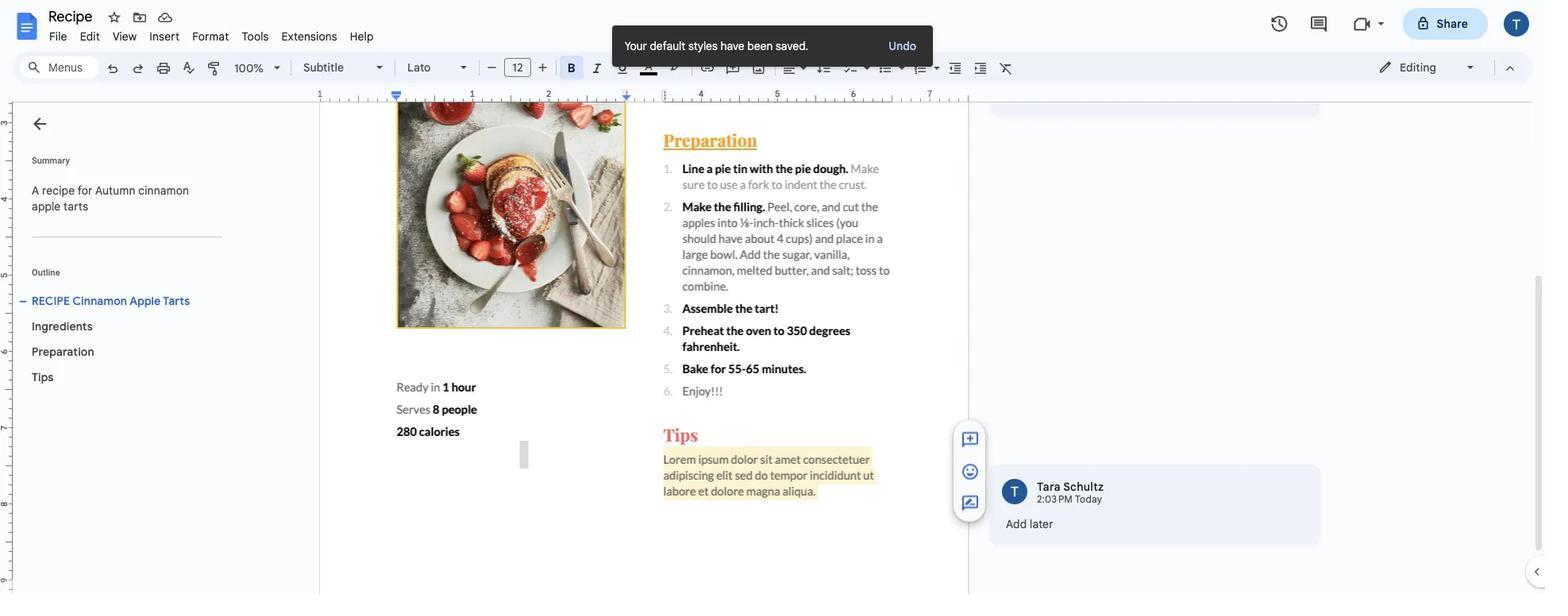 Task type: describe. For each thing, give the bounding box(es) containing it.
extensions menu item
[[275, 27, 344, 46]]

share
[[1438, 17, 1469, 31]]

summary heading
[[32, 154, 70, 167]]

Font size field
[[504, 58, 538, 78]]

later for replace later
[[1051, 87, 1074, 101]]

main toolbar
[[99, 0, 1019, 329]]

recipe
[[42, 184, 75, 197]]

later for add later
[[1030, 517, 1054, 531]]

lato
[[408, 60, 431, 74]]

tara schultz image
[[1003, 479, 1028, 504]]

3 size image from the top
[[961, 494, 980, 513]]

2 size image from the top
[[961, 462, 980, 481]]

default
[[650, 39, 686, 53]]

alert inside menu bar banner
[[612, 25, 934, 67]]

your default styles have been saved.
[[625, 39, 809, 53]]

replace later
[[1007, 87, 1074, 101]]

cinnamon
[[73, 294, 127, 308]]

bottom margin image
[[0, 576, 12, 594]]

edit
[[80, 29, 100, 43]]

Font size text field
[[505, 58, 531, 77]]

menu bar banner
[[0, 0, 1546, 594]]

have
[[721, 39, 745, 53]]

right margin image
[[888, 90, 968, 102]]

tools
[[242, 29, 269, 43]]

recipe cinnamon apple tarts
[[32, 294, 190, 308]]

tips
[[32, 370, 54, 384]]

replace
[[1007, 87, 1048, 101]]

recipe
[[32, 294, 70, 308]]

insert menu item
[[143, 27, 186, 46]]

Rename text field
[[43, 6, 102, 25]]

2:03 pm
[[1038, 494, 1073, 506]]

document outline element
[[13, 102, 229, 594]]

add later
[[1007, 517, 1054, 531]]

font list. lato selected. option
[[408, 56, 451, 79]]

a
[[32, 184, 39, 197]]

summary
[[32, 155, 70, 165]]

numbered list menu image
[[930, 57, 941, 63]]

tara schultz 2:03 pm today
[[1038, 480, 1105, 506]]

your
[[625, 39, 647, 53]]

tools menu item
[[235, 27, 275, 46]]

extensions
[[282, 29, 337, 43]]

styles
[[689, 39, 718, 53]]

preparation
[[32, 345, 94, 359]]

format
[[192, 29, 229, 43]]

tara
[[1038, 480, 1061, 494]]

editing
[[1401, 60, 1437, 74]]

left margin image
[[321, 90, 401, 102]]

view menu item
[[106, 27, 143, 46]]

subtitle
[[303, 60, 344, 74]]

apple
[[130, 294, 161, 308]]



Task type: locate. For each thing, give the bounding box(es) containing it.
1
[[318, 89, 323, 99]]

1 vertical spatial size image
[[961, 462, 980, 481]]

menu bar
[[43, 21, 380, 47]]

application containing share
[[0, 0, 1546, 594]]

been
[[748, 39, 773, 53]]

bulleted list menu image
[[899, 56, 903, 79]]

a recipe for autumn cinnamon apple tarts
[[32, 184, 192, 213]]

autumn
[[95, 184, 135, 197]]

insert image image
[[750, 56, 769, 79]]

undo
[[889, 39, 917, 53]]

edit menu item
[[74, 27, 106, 46]]

ingredients
[[32, 319, 93, 333]]

file menu item
[[43, 27, 74, 46]]

tarts
[[163, 294, 190, 308]]

1 vertical spatial later
[[1030, 517, 1054, 531]]

saved.
[[776, 39, 809, 53]]

2 vertical spatial size image
[[961, 494, 980, 513]]

insert
[[150, 29, 180, 43]]

subtitle option
[[303, 56, 367, 79]]

editing button
[[1368, 56, 1488, 79]]

line & paragraph spacing image
[[815, 56, 834, 79]]

0 vertical spatial later
[[1051, 87, 1074, 101]]

summary element
[[24, 175, 222, 222]]

add
[[1007, 517, 1027, 531]]

text color image
[[640, 56, 658, 75]]

checklist menu image
[[864, 56, 868, 79]]

1 size image from the top
[[961, 431, 980, 450]]

size image
[[961, 431, 980, 450], [961, 462, 980, 481], [961, 494, 980, 513]]

menu bar containing file
[[43, 21, 380, 47]]

Menus field
[[20, 56, 99, 79]]

align image
[[781, 56, 799, 79]]

format menu item
[[186, 27, 235, 46]]

apple
[[32, 199, 61, 213]]

help
[[350, 29, 374, 43]]

schultz
[[1064, 480, 1105, 494]]

help menu item
[[344, 27, 380, 46]]

tarts
[[64, 199, 88, 213]]

alert
[[612, 25, 934, 67]]

file
[[49, 29, 67, 43]]

later right add
[[1030, 517, 1054, 531]]

outline heading
[[13, 266, 229, 288]]

for
[[78, 184, 93, 197]]

undo button
[[879, 29, 927, 63]]

cinnamon
[[138, 184, 189, 197]]

Star checkbox
[[103, 6, 126, 29]]

mode and view toolbar
[[1367, 52, 1524, 83]]

0 vertical spatial size image
[[961, 431, 980, 450]]

highlight color image
[[667, 56, 685, 75]]

later right replace
[[1051, 87, 1074, 101]]

menu bar inside menu bar banner
[[43, 21, 380, 47]]

alert containing undo
[[612, 25, 934, 67]]

outline
[[32, 267, 60, 277]]

later
[[1051, 87, 1074, 101], [1030, 517, 1054, 531]]

share button
[[1403, 8, 1489, 40]]

Zoom text field
[[230, 57, 269, 79]]

today
[[1076, 494, 1103, 506]]

Zoom field
[[228, 56, 288, 80]]

application
[[0, 0, 1546, 594]]

view
[[113, 29, 137, 43]]



Task type: vqa. For each thing, say whether or not it's contained in the screenshot.
The Motion section
no



